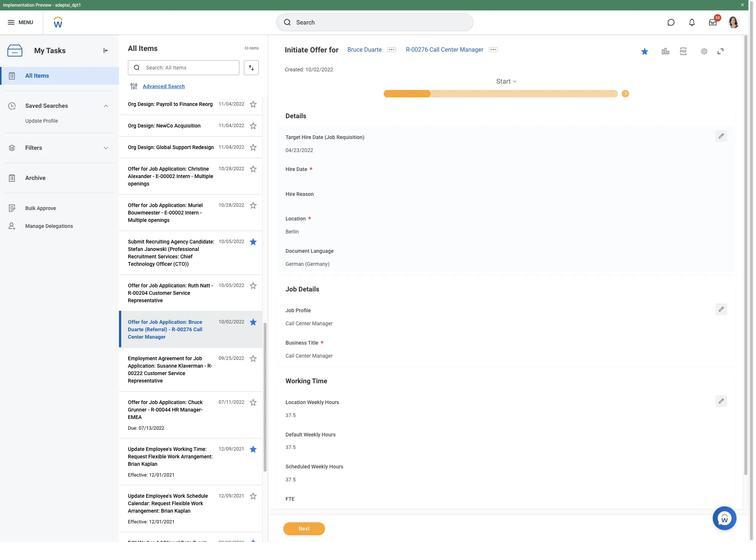Task type: locate. For each thing, give the bounding box(es) containing it.
3 11/04/2022 from the top
[[219, 144, 244, 150]]

german (germany)
[[286, 261, 330, 267]]

1 employee's from the top
[[146, 446, 172, 452]]

37.5 text field
[[286, 408, 296, 421], [286, 472, 296, 485]]

representative inside offer for job application: ruth natt ‎- r-00204 customer service representative
[[128, 298, 163, 304]]

manage delegations
[[25, 223, 73, 229]]

1 vertical spatial 37.5
[[286, 445, 296, 451]]

duarte
[[364, 46, 382, 53], [128, 327, 144, 333]]

view printable version (pdf) image
[[679, 47, 688, 56]]

job up alexander
[[149, 166, 158, 172]]

request right "calendar:"
[[151, 501, 171, 507]]

brian inside update employee's work schedule calendar: request flexible work arrangement: brian kaplan
[[161, 508, 173, 514]]

openings down alexander
[[128, 181, 149, 187]]

items up search image
[[139, 44, 158, 53]]

offer inside offer for job application: christine alexander ‎- e-00002 intern - multiple openings
[[128, 166, 140, 172]]

0 vertical spatial 11/04/2022
[[219, 101, 244, 107]]

0 horizontal spatial multiple
[[128, 217, 147, 223]]

archive
[[25, 174, 46, 182]]

37.5 for default weekly hours
[[286, 445, 296, 451]]

work inside update employee's working time: request flexible work arrangement: brian kaplan
[[168, 454, 180, 460]]

1 vertical spatial kaplan
[[175, 508, 191, 514]]

0 vertical spatial 10/02/2022
[[306, 67, 333, 73]]

application: for natt
[[159, 283, 187, 289]]

candidate:
[[190, 239, 215, 245]]

e- inside offer for job application: christine alexander ‎- e-00002 intern - multiple openings
[[156, 173, 160, 179]]

update inside update employee's work schedule calendar: request flexible work arrangement: brian kaplan
[[128, 493, 145, 499]]

3 org from the top
[[128, 144, 136, 150]]

‎- right the bouwmeester at the top
[[161, 210, 163, 216]]

edit image
[[718, 306, 725, 313], [718, 398, 725, 405]]

kaplan down schedule
[[175, 508, 191, 514]]

tasks
[[46, 46, 66, 55]]

0 horizontal spatial request
[[128, 454, 147, 460]]

item list element
[[119, 34, 269, 542]]

openings inside offer for job application: christine alexander ‎- e-00002 intern - multiple openings
[[128, 181, 149, 187]]

design: left payroll
[[138, 101, 155, 107]]

00002 up agency
[[169, 210, 184, 216]]

working left time
[[286, 377, 311, 385]]

offer for offer for job application: muriel bouwmeester ‎- e-00002 intern - multiple openings
[[128, 202, 140, 208]]

offer inside offer for job application: ruth natt ‎- r-00204 customer service representative
[[128, 283, 140, 289]]

1 vertical spatial 37.5 text field
[[286, 472, 296, 485]]

2 org from the top
[[128, 123, 136, 129]]

chuck
[[188, 400, 203, 405]]

e-
[[156, 173, 160, 179], [164, 210, 169, 216]]

2 37.5 from the top
[[286, 445, 296, 451]]

12/09/2021 for update employee's work schedule calendar: request flexible work arrangement: brian kaplan
[[219, 493, 244, 499]]

1 horizontal spatial kaplan
[[175, 508, 191, 514]]

0 horizontal spatial all items
[[25, 72, 49, 79]]

hours for default weekly hours
[[322, 432, 336, 438]]

org design: newco acquisition
[[128, 123, 201, 129]]

1 vertical spatial employee's
[[146, 493, 172, 499]]

service down the ruth
[[173, 290, 190, 296]]

bruce inside offer for job application: bruce duarte (referral) ‎- r-00276 call center manager
[[189, 319, 202, 325]]

weekly for scheduled
[[311, 464, 328, 470]]

manage
[[25, 223, 44, 229]]

for inside offer for job application: bruce duarte (referral) ‎- r-00276 call center manager
[[141, 319, 148, 325]]

hire for hire reason
[[286, 191, 295, 197]]

target
[[286, 134, 300, 140]]

all
[[128, 44, 137, 53], [25, 72, 32, 79]]

effective: 12/01/2021
[[128, 472, 175, 478], [128, 519, 175, 525]]

1 vertical spatial e-
[[164, 210, 169, 216]]

2 design: from the top
[[138, 123, 155, 129]]

0 horizontal spatial profile
[[43, 118, 58, 124]]

initiate
[[285, 45, 308, 54]]

arrangement: down time: in the left of the page
[[181, 454, 213, 460]]

12/01/2021 for kaplan
[[149, 472, 175, 478]]

intern inside offer for job application: muriel bouwmeester ‎- e-00002 intern - multiple openings
[[185, 210, 199, 216]]

1 horizontal spatial flexible
[[172, 501, 190, 507]]

next button
[[283, 523, 325, 536]]

for inside offer for job application: muriel bouwmeester ‎- e-00002 intern - multiple openings
[[141, 202, 148, 208]]

service down susanne
[[168, 370, 185, 376]]

- inside offer for job application: christine alexander ‎- e-00002 intern - multiple openings
[[191, 173, 193, 179]]

items
[[139, 44, 158, 53], [34, 72, 49, 79]]

chevron right image
[[622, 89, 631, 96]]

12/09/2021 right schedule
[[219, 493, 244, 499]]

bulk approve link
[[0, 199, 119, 217]]

application: up (referral)
[[159, 319, 187, 325]]

(germany)
[[305, 261, 330, 267]]

call center manager for profile
[[286, 321, 333, 327]]

location up location weekly hours element at the left of the page
[[286, 400, 306, 406]]

00276 inside offer for job application: bruce duarte (referral) ‎- r-00276 call center manager
[[177, 327, 192, 333]]

profile logan mcneil image
[[728, 16, 740, 30]]

1 vertical spatial intern
[[185, 210, 199, 216]]

1 37.5 from the top
[[286, 413, 296, 418]]

org down the "configure" icon
[[128, 101, 136, 107]]

2 effective: from the top
[[128, 519, 148, 525]]

edit image
[[718, 132, 725, 140]]

00002 for bouwmeester
[[169, 210, 184, 216]]

2 vertical spatial 11/04/2022
[[219, 144, 244, 150]]

33 left items
[[245, 46, 249, 50]]

effective: for arrangement:
[[128, 519, 148, 525]]

for up grunner
[[141, 400, 148, 405]]

37.5 text field for location weekly hours
[[286, 408, 296, 421]]

next
[[299, 526, 310, 532]]

33 left profile logan mcneil icon
[[716, 16, 720, 20]]

0 vertical spatial arrangement:
[[181, 454, 213, 460]]

1 37.5 text field from the top
[[286, 408, 296, 421]]

1 vertical spatial items
[[34, 72, 49, 79]]

created: 10/02/2022
[[285, 67, 333, 73]]

1 horizontal spatial all items
[[128, 44, 158, 53]]

effective: 12/01/2021 for kaplan
[[128, 472, 175, 478]]

10/28/2022 for offer for job application: muriel bouwmeester ‎- e-00002 intern - multiple openings
[[219, 202, 244, 208]]

call center manager
[[286, 321, 333, 327], [286, 353, 333, 359]]

2 vertical spatial design:
[[138, 144, 155, 150]]

‎- right alexander
[[153, 173, 154, 179]]

hours
[[325, 400, 339, 406], [322, 432, 336, 438], [329, 464, 343, 470]]

0 vertical spatial items
[[139, 44, 158, 53]]

German (Germany) text field
[[286, 257, 330, 269]]

location inside working time element
[[286, 400, 306, 406]]

hire
[[302, 134, 311, 140], [286, 166, 295, 172], [286, 191, 295, 197]]

00002 inside offer for job application: muriel bouwmeester ‎- e-00002 intern - multiple openings
[[169, 210, 184, 216]]

‎- inside offer for job application: chuck grunner ‎- r-00044 hr manager- emea
[[148, 407, 150, 413]]

1 vertical spatial working
[[173, 446, 192, 452]]

33 inside button
[[716, 16, 720, 20]]

star image
[[249, 100, 258, 109], [249, 318, 258, 327]]

2 vertical spatial hire
[[286, 191, 295, 197]]

job up the bouwmeester at the top
[[149, 202, 158, 208]]

offer for offer for job application: ruth natt ‎- r-00204 customer service representative
[[128, 283, 140, 289]]

0 horizontal spatial flexible
[[148, 454, 166, 460]]

design: left newco
[[138, 123, 155, 129]]

for inside offer for job application: christine alexander ‎- e-00002 intern - multiple openings
[[141, 166, 148, 172]]

1 vertical spatial 10/05/2022
[[219, 283, 244, 288]]

e- right alexander
[[156, 173, 160, 179]]

date left (job
[[313, 134, 323, 140]]

org
[[128, 101, 136, 107], [128, 123, 136, 129], [128, 144, 136, 150]]

0 vertical spatial kaplan
[[141, 461, 157, 467]]

1 vertical spatial edit image
[[718, 398, 725, 405]]

star image
[[641, 47, 649, 56], [249, 121, 258, 130], [249, 143, 258, 152], [249, 164, 258, 173], [249, 201, 258, 210], [249, 237, 258, 246], [249, 281, 258, 290], [249, 354, 258, 363], [249, 398, 258, 407], [249, 445, 258, 454], [249, 492, 258, 501], [249, 539, 258, 542]]

1 vertical spatial -
[[191, 173, 193, 179]]

list
[[0, 67, 119, 235]]

1 edit image from the top
[[718, 306, 725, 313]]

1 vertical spatial multiple
[[128, 217, 147, 223]]

for up alexander
[[141, 166, 148, 172]]

job up (referral)
[[149, 319, 158, 325]]

call center manager down title
[[286, 353, 333, 359]]

e- right the bouwmeester at the top
[[164, 210, 169, 216]]

10/05/2022 for submit recruiting agency candidate: stefan janowski (professional recruitment services: chief technology officer (cto))
[[219, 239, 244, 244]]

33 for 33 items
[[245, 46, 249, 50]]

language
[[311, 248, 334, 254]]

clock check image
[[7, 102, 16, 110]]

10/02/2022 inside item list "element"
[[219, 319, 244, 325]]

10/02/2022 down the initiate offer for
[[306, 67, 333, 73]]

update profile
[[25, 118, 58, 124]]

33 inside item list "element"
[[245, 46, 249, 50]]

job details element
[[277, 279, 736, 367]]

offer for job application: chuck grunner ‎- r-00044 hr manager- emea button
[[128, 398, 215, 422]]

job up the job profile
[[286, 285, 297, 293]]

37.5 text field down the scheduled
[[286, 472, 296, 485]]

compensation
[[626, 91, 655, 96]]

offer inside offer for job application: bruce duarte (referral) ‎- r-00276 call center manager
[[128, 319, 140, 325]]

offer for offer for job application: christine alexander ‎- e-00002 intern - multiple openings
[[128, 166, 140, 172]]

1 horizontal spatial items
[[139, 44, 158, 53]]

menu button
[[0, 10, 43, 34]]

application: inside offer for job application: bruce duarte (referral) ‎- r-00276 call center manager
[[159, 319, 187, 325]]

location weekly hours element
[[286, 408, 296, 421]]

brian inside update employee's working time: request flexible work arrangement: brian kaplan
[[128, 461, 140, 467]]

11/04/2022 for org design: global support redesign
[[219, 144, 244, 150]]

2 12/09/2021 from the top
[[219, 493, 244, 499]]

1 call center manager from the top
[[286, 321, 333, 327]]

0 vertical spatial 37.5 text field
[[286, 408, 296, 421]]

e- inside offer for job application: muriel bouwmeester ‎- e-00002 intern - multiple openings
[[164, 210, 169, 216]]

search
[[168, 83, 185, 89]]

10/28/2022 right christine
[[219, 166, 244, 171]]

offer for job application: chuck grunner ‎- r-00044 hr manager- emea
[[128, 400, 203, 420]]

10/05/2022 right natt in the left of the page
[[219, 283, 244, 288]]

configure image
[[129, 82, 138, 91]]

1 vertical spatial 12/01/2021
[[149, 519, 175, 525]]

design: for payroll
[[138, 101, 155, 107]]

0 horizontal spatial 00276
[[177, 327, 192, 333]]

update up "calendar:"
[[128, 493, 145, 499]]

representative down 00222
[[128, 378, 163, 384]]

title
[[308, 340, 318, 346]]

details up the job profile
[[299, 285, 319, 293]]

1 vertical spatial representative
[[128, 378, 163, 384]]

representative inside employment agreement for job application: susanne klaverman ‎- r- 00222 customer service representative
[[128, 378, 163, 384]]

profile down saved searches
[[43, 118, 58, 124]]

for for offer for job application: ruth natt ‎- r-00204 customer service representative
[[141, 283, 148, 289]]

0 vertical spatial all items
[[128, 44, 158, 53]]

1 vertical spatial 10/02/2022
[[219, 319, 244, 325]]

effective: 12/01/2021 down "calendar:"
[[128, 519, 175, 525]]

12/01/2021 down update employee's work schedule calendar: request flexible work arrangement: brian kaplan
[[149, 519, 175, 525]]

1 vertical spatial date
[[297, 166, 307, 172]]

1 vertical spatial customer
[[144, 370, 167, 376]]

1 vertical spatial hire
[[286, 166, 295, 172]]

all up search image
[[128, 44, 137, 53]]

close environment banner image
[[741, 3, 745, 7]]

37.5 up 'default'
[[286, 413, 296, 418]]

0 vertical spatial intern
[[176, 173, 190, 179]]

0 vertical spatial star image
[[249, 100, 258, 109]]

2 horizontal spatial -
[[200, 210, 202, 216]]

update for update employee's work schedule calendar: request flexible work arrangement: brian kaplan
[[128, 493, 145, 499]]

37.5 down the scheduled
[[286, 477, 296, 483]]

multiple inside offer for job application: christine alexander ‎- e-00002 intern - multiple openings
[[194, 173, 213, 179]]

effective: down "calendar:"
[[128, 519, 148, 525]]

view related information image
[[661, 47, 670, 56]]

hours for scheduled weekly hours
[[329, 464, 343, 470]]

intern for muriel
[[185, 210, 199, 216]]

initiate offer for
[[285, 45, 339, 54]]

1 vertical spatial weekly
[[304, 432, 320, 438]]

2 11/04/2022 from the top
[[219, 123, 244, 128]]

‎- right klaverman
[[204, 363, 206, 369]]

0 horizontal spatial working
[[173, 446, 192, 452]]

2 employee's from the top
[[146, 493, 172, 499]]

call inside text field
[[286, 353, 294, 359]]

inbox large image
[[709, 19, 717, 26]]

1 10/28/2022 from the top
[[219, 166, 244, 171]]

1 horizontal spatial e-
[[164, 210, 169, 216]]

10/05/2022 for offer for job application: ruth natt ‎- r-00204 customer service representative
[[219, 283, 244, 288]]

r- inside offer for job application: ruth natt ‎- r-00204 customer service representative
[[128, 290, 133, 296]]

representative down 00204 at the left of the page
[[128, 298, 163, 304]]

0 vertical spatial 12/09/2021
[[219, 446, 244, 452]]

profile inside update profile button
[[43, 118, 58, 124]]

0 vertical spatial update
[[25, 118, 42, 124]]

for for offer for job application: chuck grunner ‎- r-00044 hr manager- emea
[[141, 400, 148, 405]]

- inside offer for job application: muriel bouwmeester ‎- e-00002 intern - multiple openings
[[200, 210, 202, 216]]

1 design: from the top
[[138, 101, 155, 107]]

scheduled weekly hours element
[[286, 472, 296, 486]]

1 horizontal spatial profile
[[296, 308, 311, 314]]

application: left muriel
[[159, 202, 187, 208]]

offer inside offer for job application: muriel bouwmeester ‎- e-00002 intern - multiple openings
[[128, 202, 140, 208]]

all inside 'button'
[[25, 72, 32, 79]]

- inside menu banner
[[53, 3, 54, 8]]

for up (referral)
[[141, 319, 148, 325]]

1 vertical spatial flexible
[[172, 501, 190, 507]]

design: for newco
[[138, 123, 155, 129]]

- down muriel
[[200, 210, 202, 216]]

hire right target
[[302, 134, 311, 140]]

offer for job application: muriel bouwmeester ‎- e-00002 intern - multiple openings
[[128, 202, 203, 223]]

edit image inside job details element
[[718, 306, 725, 313]]

application: inside offer for job application: christine alexander ‎- e-00002 intern - multiple openings
[[159, 166, 187, 172]]

offer down 00204 at the left of the page
[[128, 319, 140, 325]]

org design: payroll to finance reorg
[[128, 101, 213, 107]]

0 horizontal spatial kaplan
[[141, 461, 157, 467]]

org for org design: newco acquisition
[[128, 123, 136, 129]]

12/09/2021 right time: in the left of the page
[[219, 446, 244, 452]]

1 representative from the top
[[128, 298, 163, 304]]

edit image inside working time element
[[718, 398, 725, 405]]

100% text field
[[286, 505, 298, 517]]

for up 00204 at the left of the page
[[141, 283, 148, 289]]

star image for org design: payroll to finance reorg
[[249, 100, 258, 109]]

(cto))
[[173, 261, 189, 267]]

saved searches button
[[0, 97, 119, 115]]

kaplan inside update employee's working time: request flexible work arrangement: brian kaplan
[[141, 461, 157, 467]]

for for offer for job application: muriel bouwmeester ‎- e-00002 intern - multiple openings
[[141, 202, 148, 208]]

bruce down the ruth
[[189, 319, 202, 325]]

0 vertical spatial multiple
[[194, 173, 213, 179]]

job details
[[286, 285, 319, 293]]

2 37.5 text field from the top
[[286, 472, 296, 485]]

manager
[[460, 46, 484, 53], [312, 321, 333, 327], [145, 334, 166, 340], [312, 353, 333, 359]]

effective: 12/01/2021 down update employee's working time: request flexible work arrangement: brian kaplan
[[128, 472, 175, 478]]

effective: up "calendar:"
[[128, 472, 148, 478]]

00002 inside offer for job application: christine alexander ‎- e-00002 intern - multiple openings
[[160, 173, 175, 179]]

default
[[286, 432, 303, 438]]

service
[[173, 290, 190, 296], [168, 370, 185, 376]]

2 representative from the top
[[128, 378, 163, 384]]

center inside offer for job application: bruce duarte (referral) ‎- r-00276 call center manager
[[128, 334, 144, 340]]

00002 right alexander
[[160, 173, 175, 179]]

list containing all items
[[0, 67, 119, 235]]

r-00276 call center manager link
[[406, 46, 484, 53]]

chevron down image
[[103, 145, 109, 151]]

0 vertical spatial 10/28/2022
[[219, 166, 244, 171]]

2 star image from the top
[[249, 318, 258, 327]]

‎- right grunner
[[148, 407, 150, 413]]

all items up search image
[[128, 44, 158, 53]]

customer
[[149, 290, 172, 296], [144, 370, 167, 376]]

3 design: from the top
[[138, 144, 155, 150]]

application: left the ruth
[[159, 283, 187, 289]]

1 vertical spatial brian
[[161, 508, 173, 514]]

flexible down 07/13/2022
[[148, 454, 166, 460]]

default weekly hours element
[[286, 440, 296, 453]]

1 effective: 12/01/2021 from the top
[[128, 472, 175, 478]]

0 vertical spatial request
[[128, 454, 147, 460]]

business title element
[[286, 348, 333, 362]]

all right clipboard image
[[25, 72, 32, 79]]

offer up 00204 at the left of the page
[[128, 283, 140, 289]]

37.5 text field up 'default'
[[286, 408, 296, 421]]

1 org from the top
[[128, 101, 136, 107]]

application: inside offer for job application: ruth natt ‎- r-00204 customer service representative
[[159, 283, 187, 289]]

0 vertical spatial hours
[[325, 400, 339, 406]]

1 vertical spatial effective: 12/01/2021
[[128, 519, 175, 525]]

call center manager for title
[[286, 353, 333, 359]]

my tasks element
[[0, 34, 119, 542]]

intern down muriel
[[185, 210, 199, 216]]

0 horizontal spatial date
[[297, 166, 307, 172]]

org for org design: global support redesign
[[128, 144, 136, 150]]

2 10/28/2022 from the top
[[219, 202, 244, 208]]

Berlin text field
[[286, 224, 299, 237]]

r- inside offer for job application: chuck grunner ‎- r-00044 hr manager- emea
[[151, 407, 156, 413]]

employee's inside update employee's work schedule calendar: request flexible work arrangement: brian kaplan
[[146, 493, 172, 499]]

fullscreen image
[[716, 47, 725, 56]]

customer inside employment agreement for job application: susanne klaverman ‎- r- 00222 customer service representative
[[144, 370, 167, 376]]

openings inside offer for job application: muriel bouwmeester ‎- e-00002 intern - multiple openings
[[148, 217, 170, 223]]

support
[[173, 144, 191, 150]]

1 11/04/2022 from the top
[[219, 101, 244, 107]]

design: left global at the left top of the page
[[138, 144, 155, 150]]

1 location from the top
[[286, 216, 306, 222]]

1 vertical spatial bruce
[[189, 319, 202, 325]]

application: down employment
[[128, 363, 156, 369]]

37.5 for scheduled weekly hours
[[286, 477, 296, 483]]

employee's down 07/13/2022
[[146, 446, 172, 452]]

0 vertical spatial working
[[286, 377, 311, 385]]

1 vertical spatial 11/04/2022
[[219, 123, 244, 128]]

delegations
[[45, 223, 73, 229]]

weekly right the scheduled
[[311, 464, 328, 470]]

‎- inside offer for job application: christine alexander ‎- e-00002 intern - multiple openings
[[153, 173, 154, 179]]

submit recruiting agency candidate: stefan janowski (professional recruitment services: chief technology officer (cto)) button
[[128, 237, 215, 269]]

rename image
[[7, 204, 16, 213]]

application: inside offer for job application: muriel bouwmeester ‎- e-00002 intern - multiple openings
[[159, 202, 187, 208]]

update inside update employee's working time: request flexible work arrangement: brian kaplan
[[128, 446, 145, 452]]

weekly for location
[[307, 400, 324, 406]]

request down due:
[[128, 454, 147, 460]]

items
[[250, 46, 259, 50]]

default weekly hours
[[286, 432, 336, 438]]

‎- right (referral)
[[169, 327, 171, 333]]

fte element
[[286, 504, 298, 518]]

1 12/09/2021 from the top
[[219, 446, 244, 452]]

1 vertical spatial design:
[[138, 123, 155, 129]]

all items right clipboard image
[[25, 72, 49, 79]]

update down "saved"
[[25, 118, 42, 124]]

approve
[[37, 205, 56, 211]]

for inside offer for job application: ruth natt ‎- r-00204 customer service representative
[[141, 283, 148, 289]]

- down christine
[[191, 173, 193, 179]]

‎- inside offer for job application: ruth natt ‎- r-00204 customer service representative
[[211, 283, 213, 289]]

1 vertical spatial org
[[128, 123, 136, 129]]

2 effective: 12/01/2021 from the top
[[128, 519, 175, 525]]

‎- for alexander
[[153, 173, 154, 179]]

items down my
[[34, 72, 49, 79]]

0 vertical spatial employee's
[[146, 446, 172, 452]]

location
[[286, 216, 306, 222], [286, 400, 306, 406]]

multiple inside offer for job application: muriel bouwmeester ‎- e-00002 intern - multiple openings
[[128, 217, 147, 223]]

0 vertical spatial hire
[[302, 134, 311, 140]]

‎- for grunner
[[148, 407, 150, 413]]

application: down org design: global support redesign button
[[159, 166, 187, 172]]

openings down the bouwmeester at the top
[[148, 217, 170, 223]]

star image for offer for job application: bruce duarte (referral) ‎- r-00276 call center manager
[[249, 318, 258, 327]]

hire down 04/23/2022
[[286, 166, 295, 172]]

Call Center Manager text field
[[286, 316, 333, 329]]

‎- inside employment agreement for job application: susanne klaverman ‎- r- 00222 customer service representative
[[204, 363, 206, 369]]

multiple down the bouwmeester at the top
[[128, 217, 147, 223]]

1 10/05/2022 from the top
[[219, 239, 244, 244]]

1 vertical spatial location
[[286, 400, 306, 406]]

to
[[174, 101, 178, 107]]

1 vertical spatial 10/28/2022
[[219, 202, 244, 208]]

design: for global
[[138, 144, 155, 150]]

target hire date (job requisition)
[[286, 134, 365, 140]]

1 vertical spatial duarte
[[128, 327, 144, 333]]

10/05/2022 right candidate:
[[219, 239, 244, 244]]

offer up alexander
[[128, 166, 140, 172]]

job inside offer for job application: ruth natt ‎- r-00204 customer service representative
[[149, 283, 158, 289]]

for up the bouwmeester at the top
[[141, 202, 148, 208]]

details up target
[[286, 112, 307, 120]]

‎- right natt in the left of the page
[[211, 283, 213, 289]]

clipboard image
[[7, 71, 16, 80]]

3 37.5 from the top
[[286, 477, 296, 483]]

2 edit image from the top
[[718, 398, 725, 405]]

0 vertical spatial 33
[[716, 16, 720, 20]]

00002
[[160, 173, 175, 179], [169, 210, 184, 216]]

2 vertical spatial update
[[128, 493, 145, 499]]

all items inside 'button'
[[25, 72, 49, 79]]

0 horizontal spatial 33
[[245, 46, 249, 50]]

2 location from the top
[[286, 400, 306, 406]]

offer up grunner
[[128, 400, 140, 405]]

1 vertical spatial update
[[128, 446, 145, 452]]

2 vertical spatial weekly
[[311, 464, 328, 470]]

advanced search
[[143, 83, 185, 89]]

0 vertical spatial all
[[128, 44, 137, 53]]

33 items
[[245, 46, 259, 50]]

2 call center manager from the top
[[286, 353, 333, 359]]

11/04/2022 for org design: newco acquisition
[[219, 123, 244, 128]]

0 horizontal spatial e-
[[156, 173, 160, 179]]

0 vertical spatial location
[[286, 216, 306, 222]]

profile inside job details element
[[296, 308, 311, 314]]

job down officer
[[149, 283, 158, 289]]

1 effective: from the top
[[128, 472, 148, 478]]

12/01/2021 for brian
[[149, 519, 175, 525]]

0 vertical spatial openings
[[128, 181, 149, 187]]

update inside my tasks element
[[25, 118, 42, 124]]

‎-
[[153, 173, 154, 179], [161, 210, 163, 216], [211, 283, 213, 289], [169, 327, 171, 333], [204, 363, 206, 369], [148, 407, 150, 413]]

1 vertical spatial hours
[[322, 432, 336, 438]]

gear image
[[701, 48, 708, 55]]

flexible down schedule
[[172, 501, 190, 507]]

0 horizontal spatial -
[[53, 3, 54, 8]]

job up 00044
[[149, 400, 158, 405]]

duarte left (referral)
[[128, 327, 144, 333]]

2 12/01/2021 from the top
[[149, 519, 175, 525]]

2 vertical spatial org
[[128, 144, 136, 150]]

items inside 'button'
[[34, 72, 49, 79]]

10/28/2022 right muriel
[[219, 202, 244, 208]]

offer up the bouwmeester at the top
[[128, 202, 140, 208]]

offer for job application: ruth natt ‎- r-00204 customer service representative
[[128, 283, 213, 304]]

04/23/2022 text field
[[286, 143, 313, 156]]

0 vertical spatial 12/01/2021
[[149, 472, 175, 478]]

submit recruiting agency candidate: stefan janowski (professional recruitment services: chief technology officer (cto))
[[128, 239, 215, 267]]

application: inside offer for job application: chuck grunner ‎- r-00044 hr manager- emea
[[159, 400, 187, 405]]

intern inside offer for job application: christine alexander ‎- e-00002 intern - multiple openings
[[176, 173, 190, 179]]

33 for 33
[[716, 16, 720, 20]]

00044
[[156, 407, 171, 413]]

newco
[[156, 123, 173, 129]]

2 vertical spatial hours
[[329, 464, 343, 470]]

chevron down image
[[103, 103, 109, 109]]

bruce down 'search workday' search field
[[348, 46, 363, 53]]

0 vertical spatial 00002
[[160, 173, 175, 179]]

hire date
[[286, 166, 307, 172]]

payroll
[[156, 101, 172, 107]]

2 vertical spatial work
[[191, 501, 203, 507]]

‎- inside offer for job application: muriel bouwmeester ‎- e-00002 intern - multiple openings
[[161, 210, 163, 216]]

0 vertical spatial -
[[53, 3, 54, 8]]

0 vertical spatial weekly
[[307, 400, 324, 406]]

berlin
[[286, 229, 299, 235]]

flexible inside update employee's working time: request flexible work arrangement: brian kaplan
[[148, 454, 166, 460]]

redesign
[[192, 144, 214, 150]]

‎- for natt
[[211, 283, 213, 289]]

openings for bouwmeester
[[148, 217, 170, 223]]

request inside update employee's working time: request flexible work arrangement: brian kaplan
[[128, 454, 147, 460]]

37.5 down 'default'
[[286, 445, 296, 451]]

2 10/05/2022 from the top
[[219, 283, 244, 288]]

effective:
[[128, 472, 148, 478], [128, 519, 148, 525]]

weekly right 'default'
[[304, 432, 320, 438]]

for inside offer for job application: chuck grunner ‎- r-00044 hr manager- emea
[[141, 400, 148, 405]]

reason
[[297, 191, 314, 197]]

bruce duarte
[[348, 46, 382, 53]]

offer for offer for job application: bruce duarte (referral) ‎- r-00276 call center manager
[[128, 319, 140, 325]]

date down 04/23/2022
[[297, 166, 307, 172]]

1 vertical spatial all items
[[25, 72, 49, 79]]

grunner
[[128, 407, 147, 413]]

location inside details element
[[286, 216, 306, 222]]

0 vertical spatial representative
[[128, 298, 163, 304]]

update employee's work schedule calendar: request flexible work arrangement: brian kaplan
[[128, 493, 208, 514]]

offer for job application: christine alexander ‎- e-00002 intern - multiple openings button
[[128, 164, 215, 188]]

manager inside text field
[[312, 353, 333, 359]]

transformation import image
[[102, 47, 109, 54]]

0 vertical spatial profile
[[43, 118, 58, 124]]

0 horizontal spatial arrangement:
[[128, 508, 160, 514]]

1 vertical spatial call center manager
[[286, 353, 333, 359]]

duarte down 'search workday' search field
[[364, 46, 382, 53]]

profile up job profile element
[[296, 308, 311, 314]]

0 vertical spatial 10/05/2022
[[219, 239, 244, 244]]

all items inside item list "element"
[[128, 44, 158, 53]]

1 12/01/2021 from the top
[[149, 472, 175, 478]]

12/09/2021
[[219, 446, 244, 452], [219, 493, 244, 499]]

1 vertical spatial profile
[[296, 308, 311, 314]]

application: for duarte
[[159, 319, 187, 325]]

duarte inside offer for job application: bruce duarte (referral) ‎- r-00276 call center manager
[[128, 327, 144, 333]]

1 horizontal spatial all
[[128, 44, 137, 53]]

advanced search button
[[140, 79, 188, 94]]

offer inside offer for job application: chuck grunner ‎- r-00044 hr manager- emea
[[128, 400, 140, 405]]

1 vertical spatial request
[[151, 501, 171, 507]]

employee's inside update employee's working time: request flexible work arrangement: brian kaplan
[[146, 446, 172, 452]]

call inside offer for job application: bruce duarte (referral) ‎- r-00276 call center manager
[[193, 327, 202, 333]]

0 horizontal spatial items
[[34, 72, 49, 79]]

for for offer for job application: bruce duarte (referral) ‎- r-00276 call center manager
[[141, 319, 148, 325]]

1 horizontal spatial 33
[[716, 16, 720, 20]]

application:
[[159, 166, 187, 172], [159, 202, 187, 208], [159, 283, 187, 289], [159, 319, 187, 325], [128, 363, 156, 369], [159, 400, 187, 405]]

kaplan down 07/13/2022
[[141, 461, 157, 467]]

update down due:
[[128, 446, 145, 452]]

1 star image from the top
[[249, 100, 258, 109]]

0 vertical spatial customer
[[149, 290, 172, 296]]

1 vertical spatial work
[[173, 493, 185, 499]]

07/13/2022
[[139, 426, 164, 431]]



Task type: describe. For each thing, give the bounding box(es) containing it.
update for update employee's working time: request flexible work arrangement: brian kaplan
[[128, 446, 145, 452]]

multiple for offer for job application: christine alexander ‎- e-00002 intern - multiple openings
[[194, 173, 213, 179]]

arrangement: inside update employee's working time: request flexible work arrangement: brian kaplan
[[181, 454, 213, 460]]

10/28/2022 for offer for job application: christine alexander ‎- e-00002 intern - multiple openings
[[219, 166, 244, 171]]

e- for alexander
[[156, 173, 160, 179]]

job inside employment agreement for job application: susanne klaverman ‎- r- 00222 customer service representative
[[193, 356, 202, 362]]

perspective image
[[7, 144, 16, 153]]

edit image for job details
[[718, 306, 725, 313]]

user plus image
[[7, 222, 16, 231]]

janowski
[[144, 246, 167, 252]]

notifications large image
[[689, 19, 696, 26]]

e- for bouwmeester
[[164, 210, 169, 216]]

Search Workday  search field
[[296, 14, 458, 31]]

saved searches
[[25, 102, 68, 109]]

(professional
[[168, 246, 199, 252]]

muriel
[[188, 202, 203, 208]]

details element
[[277, 105, 736, 275]]

stefan
[[128, 246, 143, 252]]

job profile
[[286, 308, 311, 314]]

application: for grunner
[[159, 400, 187, 405]]

location for location weekly hours
[[286, 400, 306, 406]]

bulk approve
[[25, 205, 56, 211]]

offer for job application: muriel bouwmeester ‎- e-00002 intern - multiple openings button
[[128, 201, 215, 225]]

job profile element
[[286, 316, 333, 329]]

weekly for default
[[304, 432, 320, 438]]

37.5 for location weekly hours
[[286, 413, 296, 418]]

working time
[[286, 377, 327, 385]]

manage delegations link
[[0, 217, 119, 235]]

request inside update employee's work schedule calendar: request flexible work arrangement: brian kaplan
[[151, 501, 171, 507]]

job up job profile element
[[286, 308, 294, 314]]

effective: for brian
[[128, 472, 148, 478]]

offer for job application: bruce duarte (referral) ‎- r-00276 call center manager
[[128, 319, 202, 340]]

location for location
[[286, 216, 306, 222]]

due:
[[128, 426, 138, 431]]

menu banner
[[0, 0, 749, 34]]

application: for alexander
[[159, 166, 187, 172]]

search image
[[283, 18, 292, 27]]

agency
[[171, 239, 188, 245]]

clipboard image
[[7, 174, 16, 183]]

chief
[[180, 254, 193, 260]]

employment agreement for job application: susanne klaverman ‎- r- 00222 customer service representative
[[128, 356, 212, 384]]

fte
[[286, 496, 295, 502]]

0 vertical spatial 00276
[[411, 46, 428, 53]]

start navigation
[[277, 77, 736, 97]]

employment agreement for job application: susanne klaverman ‎- r- 00222 customer service representative button
[[128, 354, 215, 385]]

scheduled
[[286, 464, 310, 470]]

start
[[497, 77, 511, 85]]

update for update profile
[[25, 118, 42, 124]]

offer for job application: bruce duarte (referral) ‎- r-00276 call center manager button
[[128, 318, 215, 341]]

r-00276 call center manager
[[406, 46, 484, 53]]

adeptai_dpt1
[[55, 3, 81, 8]]

menu
[[19, 19, 33, 25]]

for left bruce duarte link
[[329, 45, 339, 54]]

edit image for working time
[[718, 398, 725, 405]]

start button
[[497, 77, 511, 86]]

submit
[[128, 239, 145, 245]]

all items button
[[0, 67, 119, 85]]

sort image
[[248, 64, 255, 71]]

service inside employment agreement for job application: susanne klaverman ‎- r- 00222 customer service representative
[[168, 370, 185, 376]]

filters button
[[0, 139, 119, 157]]

global
[[156, 144, 171, 150]]

org for org design: payroll to finance reorg
[[128, 101, 136, 107]]

services:
[[158, 254, 179, 260]]

1 horizontal spatial 10/02/2022
[[306, 67, 333, 73]]

profile for job profile
[[296, 308, 311, 314]]

multiple for offer for job application: muriel bouwmeester ‎- e-00002 intern - multiple openings
[[128, 217, 147, 223]]

natt
[[200, 283, 210, 289]]

effective: 12/01/2021 for brian
[[128, 519, 175, 525]]

openings for alexander
[[128, 181, 149, 187]]

recruitment
[[128, 254, 156, 260]]

implementation
[[3, 3, 34, 8]]

job inside offer for job application: christine alexander ‎- e-00002 intern - multiple openings
[[149, 166, 158, 172]]

Call Center Manager text field
[[286, 348, 333, 361]]

(job
[[325, 134, 335, 140]]

bulk
[[25, 205, 36, 211]]

1 horizontal spatial bruce
[[348, 46, 363, 53]]

37.5 text field for scheduled weekly hours
[[286, 472, 296, 485]]

04/23/2022
[[286, 147, 313, 153]]

update profile button
[[0, 115, 112, 127]]

job inside offer for job application: muriel bouwmeester ‎- e-00002 intern - multiple openings
[[149, 202, 158, 208]]

employee's for request
[[146, 493, 172, 499]]

Search: All Items text field
[[128, 60, 240, 75]]

center inside text box
[[296, 321, 311, 327]]

00002 for alexander
[[160, 173, 175, 179]]

r- inside offer for job application: bruce duarte (referral) ‎- r-00276 call center manager
[[172, 327, 177, 333]]

0 vertical spatial details
[[286, 112, 307, 120]]

created:
[[285, 67, 304, 73]]

profile for update profile
[[43, 118, 58, 124]]

job inside offer for job application: chuck grunner ‎- r-00044 hr manager- emea
[[149, 400, 158, 405]]

target hire date (job requisition) element
[[286, 142, 313, 156]]

archive button
[[0, 169, 119, 187]]

12/09/2021 for update employee's working time: request flexible work arrangement: brian kaplan
[[219, 446, 244, 452]]

- for offer for job application: christine alexander ‎- e-00002 intern - multiple openings
[[191, 173, 193, 179]]

preview
[[36, 3, 51, 8]]

document
[[286, 248, 310, 254]]

job inside offer for job application: bruce duarte (referral) ‎- r-00276 call center manager
[[149, 319, 158, 325]]

arrangement: inside update employee's work schedule calendar: request flexible work arrangement: brian kaplan
[[128, 508, 160, 514]]

justify image
[[7, 18, 16, 27]]

bouwmeester
[[128, 210, 160, 216]]

r- inside employment agreement for job application: susanne klaverman ‎- r- 00222 customer service representative
[[208, 363, 212, 369]]

flexible inside update employee's work schedule calendar: request flexible work arrangement: brian kaplan
[[172, 501, 190, 507]]

0 vertical spatial duarte
[[364, 46, 382, 53]]

customer inside offer for job application: ruth natt ‎- r-00204 customer service representative
[[149, 290, 172, 296]]

reorg
[[199, 101, 213, 107]]

emea
[[128, 414, 142, 420]]

application: inside employment agreement for job application: susanne klaverman ‎- r- 00222 customer service representative
[[128, 363, 156, 369]]

search image
[[133, 64, 141, 71]]

center inside text field
[[296, 353, 311, 359]]

org design: payroll to finance reorg button
[[128, 100, 215, 109]]

1 vertical spatial details
[[299, 285, 319, 293]]

filters
[[25, 144, 42, 151]]

intern for christine
[[176, 173, 190, 179]]

hire for hire date
[[286, 166, 295, 172]]

manager inside offer for job application: bruce duarte (referral) ‎- r-00276 call center manager
[[145, 334, 166, 340]]

items inside item list "element"
[[139, 44, 158, 53]]

schedule
[[187, 493, 208, 499]]

1 horizontal spatial date
[[313, 134, 323, 140]]

11/04/2022 for org design: payroll to finance reorg
[[219, 101, 244, 107]]

document language element
[[286, 256, 330, 270]]

employee's for flexible
[[146, 446, 172, 452]]

hours for location weekly hours
[[325, 400, 339, 406]]

offer for offer for job application: chuck grunner ‎- r-00044 hr manager- emea
[[128, 400, 140, 405]]

37.5 text field
[[286, 440, 296, 453]]

‎- inside offer for job application: bruce duarte (referral) ‎- r-00276 call center manager
[[169, 327, 171, 333]]

1 horizontal spatial working
[[286, 377, 311, 385]]

kaplan inside update employee's work schedule calendar: request flexible work arrangement: brian kaplan
[[175, 508, 191, 514]]

offer for job application: christine alexander ‎- e-00002 intern - multiple openings
[[128, 166, 213, 187]]

33 button
[[705, 14, 722, 31]]

for for offer for job application: christine alexander ‎- e-00002 intern - multiple openings
[[141, 166, 148, 172]]

application: for bouwmeester
[[159, 202, 187, 208]]

hr
[[172, 407, 179, 413]]

susanne
[[157, 363, 177, 369]]

german
[[286, 261, 304, 267]]

my
[[34, 46, 44, 55]]

offer up created: 10/02/2022 on the top left of the page
[[310, 45, 327, 54]]

working time element
[[277, 371, 736, 523]]

all inside item list "element"
[[128, 44, 137, 53]]

working inside update employee's working time: request flexible work arrangement: brian kaplan
[[173, 446, 192, 452]]

bruce duarte link
[[348, 46, 382, 53]]

time
[[312, 377, 327, 385]]

compensation button
[[622, 89, 655, 97]]

offer for job application: ruth natt ‎- r-00204 customer service representative button
[[128, 281, 215, 305]]

call inside text box
[[286, 321, 294, 327]]

00222
[[128, 370, 143, 376]]

requisition)
[[337, 134, 365, 140]]

00204
[[133, 290, 148, 296]]

manager inside text box
[[312, 321, 333, 327]]

location element
[[286, 224, 299, 238]]

due: 07/13/2022
[[128, 426, 164, 431]]

for inside employment agreement for job application: susanne klaverman ‎- r- 00222 customer service representative
[[185, 356, 192, 362]]

business title
[[286, 340, 318, 346]]

scheduled weekly hours
[[286, 464, 343, 470]]

alexander
[[128, 173, 151, 179]]

‎- for bouwmeester
[[161, 210, 163, 216]]

advanced
[[143, 83, 167, 89]]

- for offer for job application: muriel bouwmeester ‎- e-00002 intern - multiple openings
[[200, 210, 202, 216]]

(referral)
[[145, 327, 167, 333]]

org design: global support redesign
[[128, 144, 214, 150]]

employment
[[128, 356, 157, 362]]

saved
[[25, 102, 42, 109]]

service inside offer for job application: ruth natt ‎- r-00204 customer service representative
[[173, 290, 190, 296]]

manager-
[[180, 407, 203, 413]]



Task type: vqa. For each thing, say whether or not it's contained in the screenshot.
Representative within "Offer for Job Application: Ruth Natt ‎- R-00204 Customer Service Representative"
yes



